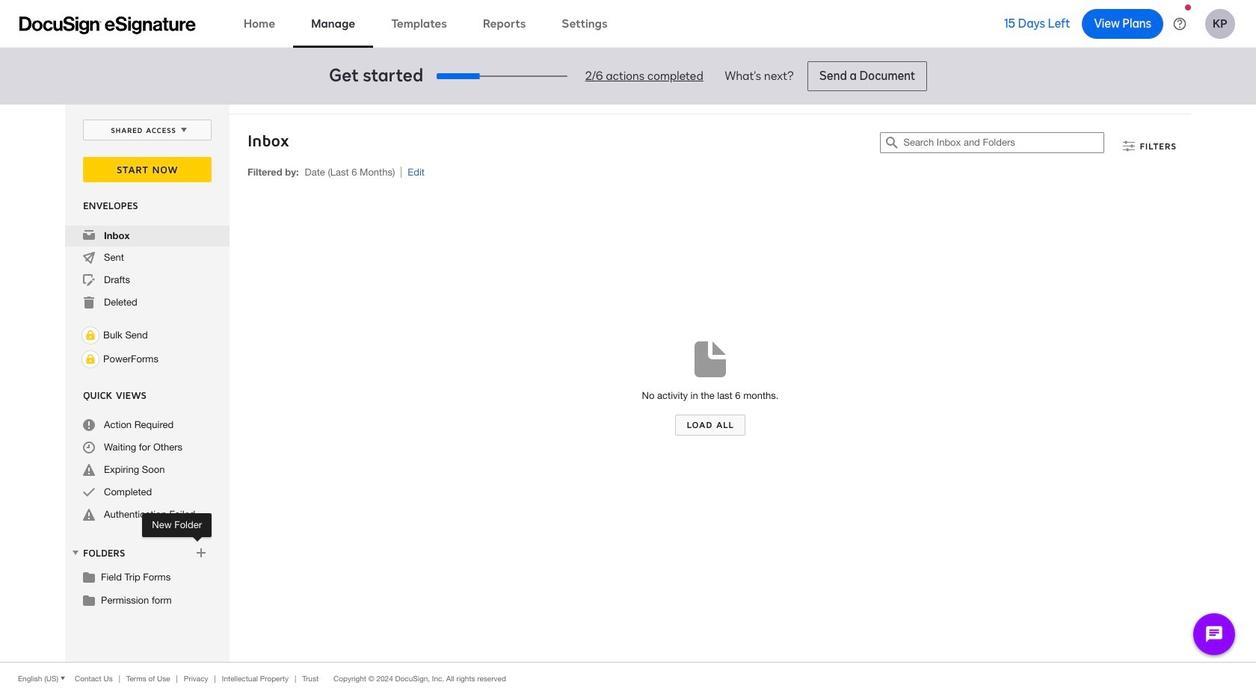 Task type: describe. For each thing, give the bounding box(es) containing it.
more info region
[[0, 663, 1257, 695]]

completed image
[[83, 487, 95, 499]]

1 alert image from the top
[[83, 465, 95, 477]]

2 folder image from the top
[[83, 595, 95, 607]]

tooltip inside secondary navigation region
[[142, 514, 212, 538]]

secondary navigation region
[[65, 105, 1195, 663]]

trash image
[[83, 297, 95, 309]]

1 folder image from the top
[[83, 572, 95, 583]]

view folders image
[[70, 547, 82, 559]]

lock image
[[82, 351, 99, 369]]

draft image
[[83, 275, 95, 286]]

Search Inbox and Folders text field
[[904, 133, 1104, 153]]



Task type: locate. For each thing, give the bounding box(es) containing it.
docusign esignature image
[[19, 16, 196, 34]]

1 vertical spatial folder image
[[83, 595, 95, 607]]

0 vertical spatial alert image
[[83, 465, 95, 477]]

lock image
[[82, 327, 99, 345]]

alert image
[[83, 465, 95, 477], [83, 509, 95, 521]]

0 vertical spatial folder image
[[83, 572, 95, 583]]

1 vertical spatial alert image
[[83, 509, 95, 521]]

sent image
[[83, 252, 95, 264]]

alert image down completed icon
[[83, 509, 95, 521]]

tooltip
[[142, 514, 212, 538]]

2 alert image from the top
[[83, 509, 95, 521]]

action required image
[[83, 420, 95, 432]]

folder image
[[83, 572, 95, 583], [83, 595, 95, 607]]

alert image up completed icon
[[83, 465, 95, 477]]

clock image
[[83, 442, 95, 454]]

inbox image
[[83, 230, 95, 242]]



Task type: vqa. For each thing, say whether or not it's contained in the screenshot.
right Region
no



